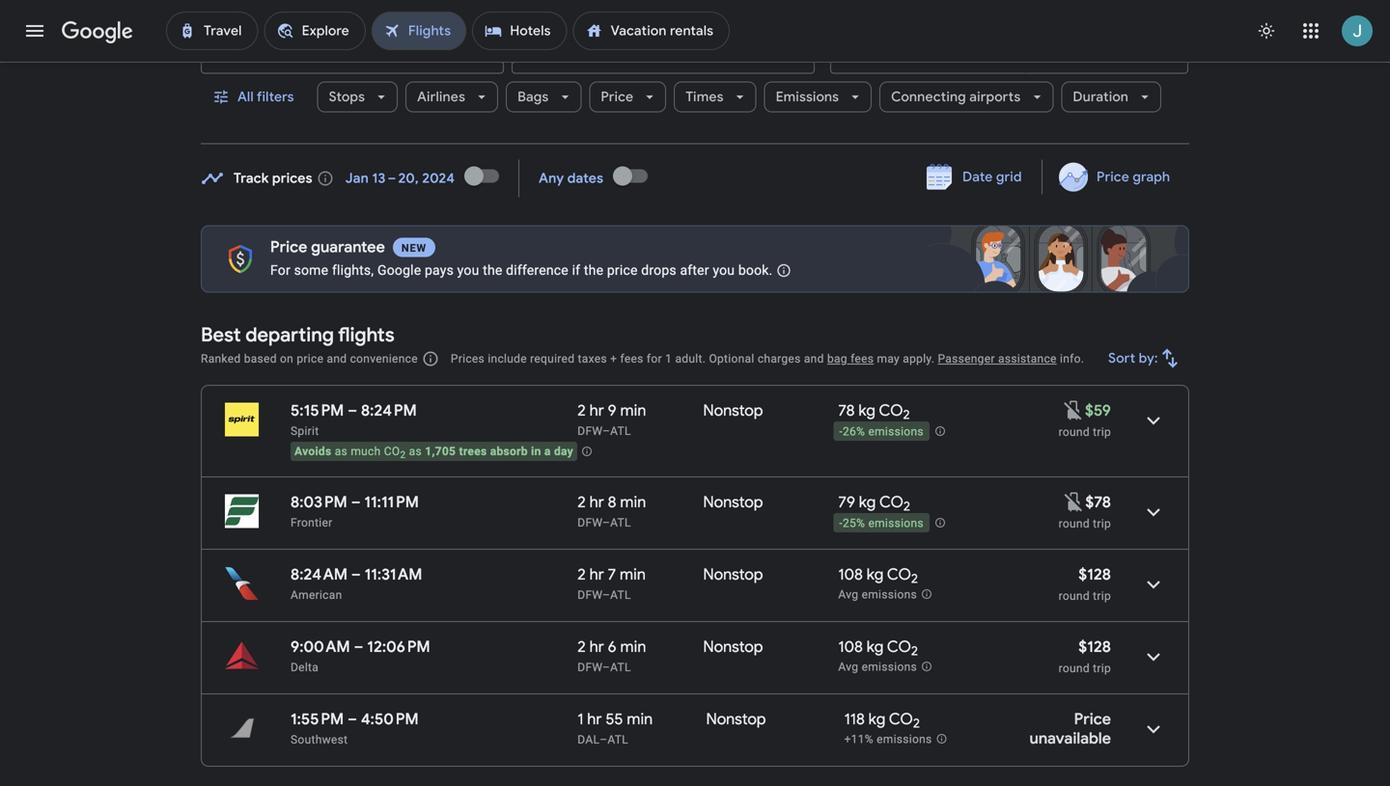 Task type: describe. For each thing, give the bounding box(es) containing it.
-25% emissions
[[839, 517, 924, 531]]

- for 79
[[839, 517, 843, 531]]

128 US dollars text field
[[1079, 565, 1111, 585]]

8:24 am
[[291, 565, 348, 585]]

flights,
[[332, 263, 374, 279]]

nonstop for 2 hr 7 min
[[703, 565, 763, 585]]

convenience
[[350, 352, 418, 366]]

optional
[[709, 352, 755, 366]]

date
[[963, 168, 993, 186]]

2 inside 79 kg co 2
[[904, 499, 911, 515]]

co for 2 hr 8 min
[[880, 493, 904, 513]]

dfw for 2 hr 8 min
[[578, 517, 602, 530]]

$78
[[1086, 493, 1111, 513]]

learn more about ranking image
[[422, 350, 439, 368]]

sort by: button
[[1101, 336, 1190, 382]]

emissions button
[[764, 74, 872, 120]]

8:24 pm
[[361, 401, 417, 421]]

– inside 2 hr 7 min dfw – atl
[[602, 589, 610, 602]]

+11%
[[844, 734, 874, 747]]

4 trip from the top
[[1093, 662, 1111, 676]]

2 down -25% emissions
[[911, 571, 918, 588]]

connecting airports
[[891, 88, 1021, 106]]

1,705
[[425, 445, 456, 459]]

emissions for 2 hr 6 min
[[862, 661, 917, 675]]

+
[[610, 352, 617, 366]]

5:15 pm
[[291, 401, 344, 421]]

2 fees from the left
[[851, 352, 874, 366]]

11:31 am
[[365, 565, 422, 585]]

leaves dallas/fort worth international airport at 8:03 pm on saturday, january 13 and arrives at hartsfield-jackson atlanta international airport at 11:11 pm on saturday, january 13. element
[[291, 493, 419, 513]]

1 as from the left
[[335, 445, 348, 459]]

– inside 5:15 pm – 8:24 pm spirit
[[348, 401, 357, 421]]

kg for 2 hr 6 min
[[867, 638, 884, 658]]

128 US dollars text field
[[1079, 638, 1111, 658]]

7
[[608, 565, 616, 585]]

total duration 2 hr 8 min. element
[[578, 493, 703, 516]]

108 kg co 2 for 2 hr 7 min
[[838, 565, 918, 588]]

– inside 9:00 am – 12:06 pm delta
[[354, 638, 363, 658]]

a
[[544, 445, 551, 459]]

2 up 118 kg co 2
[[911, 644, 918, 660]]

Departure text field
[[877, 21, 966, 73]]

– inside 1 hr 55 min dal – atl
[[600, 734, 608, 747]]

price button
[[589, 74, 666, 120]]

nonstop for 2 hr 6 min
[[703, 638, 763, 658]]

flights
[[338, 323, 395, 348]]

1 fees from the left
[[620, 352, 644, 366]]

kg for 1 hr 55 min
[[869, 710, 886, 730]]

6
[[608, 638, 617, 658]]

pays
[[425, 263, 454, 279]]

ranked based on price and convenience
[[201, 352, 418, 366]]

2 round from the top
[[1059, 518, 1090, 531]]

dal
[[578, 734, 600, 747]]

any
[[539, 170, 564, 187]]

departing
[[246, 323, 334, 348]]

atl for 7
[[610, 589, 631, 602]]

change appearance image
[[1244, 8, 1290, 54]]

dates
[[567, 170, 604, 187]]

nonstop flight. element for 2 hr 7 min
[[703, 565, 763, 588]]

25%
[[843, 517, 865, 531]]

55
[[606, 710, 623, 730]]

trees
[[459, 445, 487, 459]]

track
[[234, 170, 269, 187]]

12:06 pm
[[367, 638, 430, 658]]

this price for this flight doesn't include overhead bin access. if you need a carry-on bag, use the bags filter to update prices. image
[[1062, 491, 1086, 514]]

kg for 2 hr 8 min
[[859, 493, 876, 513]]

nonstop for 1 hr 55 min
[[706, 710, 766, 730]]

graph
[[1133, 168, 1170, 186]]

bag fees button
[[827, 352, 874, 366]]

1 hr 55 min dal – atl
[[578, 710, 653, 747]]

if
[[572, 263, 580, 279]]

price graph
[[1097, 168, 1170, 186]]

unavailable
[[1030, 729, 1111, 749]]

duration
[[1073, 88, 1129, 106]]

sort
[[1109, 350, 1136, 367]]

atl for 8
[[610, 517, 631, 530]]

find the best price region
[[201, 153, 1190, 210]]

2024
[[422, 170, 455, 187]]

assistance
[[998, 352, 1057, 366]]

for
[[270, 263, 291, 279]]

dfw for 2 hr 7 min
[[578, 589, 602, 602]]

times button
[[674, 74, 757, 120]]

Departure time: 1:55 PM. text field
[[291, 710, 344, 730]]

price for price
[[601, 88, 634, 106]]

2 inside 'avoids as much co 2 as 1,705 trees absorb in a day'
[[400, 449, 406, 461]]

1 inside 1 hr 55 min dal – atl
[[578, 710, 584, 730]]

nonstop for 2 hr 9 min
[[703, 401, 763, 421]]

google
[[377, 263, 421, 279]]

2 hr 9 min dfw – atl
[[578, 401, 646, 438]]

price guarantee
[[270, 238, 385, 257]]

leaves dallas/fort worth international airport at 5:15 pm on saturday, january 13 and arrives at hartsfield-jackson atlanta international airport at 8:24 pm on saturday, january 13. element
[[291, 401, 417, 421]]

118
[[844, 710, 865, 730]]

delta
[[291, 661, 319, 675]]

guarantee
[[311, 238, 385, 257]]

$128 for 2 hr 6 min
[[1079, 638, 1111, 658]]

prices
[[451, 352, 485, 366]]

learn more about price guarantee image
[[761, 247, 807, 294]]

atl for 9
[[610, 425, 631, 438]]

for some flights, google pays you the difference if the price drops after you book.
[[270, 263, 773, 279]]

main menu image
[[23, 19, 46, 42]]

date grid button
[[913, 160, 1038, 195]]

– inside 2 hr 6 min dfw – atl
[[602, 661, 610, 675]]

nonstop flight. element for 2 hr 8 min
[[703, 493, 763, 516]]

3 trip from the top
[[1093, 590, 1111, 603]]

jan
[[345, 170, 369, 187]]

connecting
[[891, 88, 966, 106]]

best departing flights
[[201, 323, 395, 348]]

Departure time: 8:03 PM. text field
[[291, 493, 347, 513]]

13 – 20,
[[372, 170, 419, 187]]

Arrival time: 4:50 PM. text field
[[361, 710, 419, 730]]

hr for 9
[[590, 401, 604, 421]]

price unavailable
[[1030, 710, 1111, 749]]

frontier
[[291, 517, 333, 530]]

airports
[[970, 88, 1021, 106]]

2 inside 2 hr 7 min dfw – atl
[[578, 565, 586, 585]]

1 trip from the top
[[1093, 426, 1111, 439]]

day
[[554, 445, 573, 459]]

– inside 8:24 am – 11:31 am american
[[351, 565, 361, 585]]

this price for this flight doesn't include overhead bin access. if you need a carry-on bag, use the bags filter to update prices. image
[[1062, 399, 1085, 422]]

min for 2 hr 7 min
[[620, 565, 646, 585]]

emissions
[[776, 88, 839, 106]]

track prices
[[234, 170, 313, 187]]

emissions for 2 hr 7 min
[[862, 589, 917, 602]]

total duration 1 hr 55 min. element
[[578, 710, 706, 733]]

min for 1 hr 55 min
[[627, 710, 653, 730]]

american
[[291, 589, 342, 602]]

leaves dallas/fort worth international airport at 8:24 am on saturday, january 13 and arrives at hartsfield-jackson atlanta international airport at 11:31 am on saturday, january 13. element
[[291, 565, 422, 585]]

Departure time: 9:00 AM. text field
[[291, 638, 350, 658]]

flight details. leaves dallas/fort worth international airport at 8:03 pm on saturday, january 13 and arrives at hartsfield-jackson atlanta international airport at 11:11 pm on saturday, january 13. image
[[1131, 490, 1177, 536]]

times
[[686, 88, 724, 106]]

min for 2 hr 9 min
[[620, 401, 646, 421]]

108 for 2 hr 7 min
[[838, 565, 863, 585]]

charges
[[758, 352, 801, 366]]

avg for 2 hr 6 min
[[838, 661, 859, 675]]

stops button
[[317, 74, 398, 120]]

Arrival time: 11:11 PM. text field
[[364, 493, 419, 513]]

prices
[[272, 170, 313, 187]]

4:50 pm
[[361, 710, 419, 730]]

flight details. leaves dallas/fort worth international airport at 5:15 pm on saturday, january 13 and arrives at hartsfield-jackson atlanta international airport at 8:24 pm on saturday, january 13. image
[[1131, 398, 1177, 444]]

may
[[877, 352, 900, 366]]

include
[[488, 352, 527, 366]]

bags
[[518, 88, 549, 106]]

2 hr 8 min dfw – atl
[[578, 493, 646, 530]]

best departing flights main content
[[201, 153, 1190, 787]]

new
[[402, 242, 427, 254]]

1:55 pm – 4:50 pm southwest
[[291, 710, 419, 747]]

nonstop flight. element for 1 hr 55 min
[[706, 710, 766, 733]]

78 US dollars text field
[[1086, 493, 1111, 513]]

flight details. leaves dallas love field at 1:55 pm on saturday, january 13 and arrives at hartsfield-jackson atlanta international airport at 4:50 pm on saturday, january 13. image
[[1131, 707, 1177, 753]]

avg for 2 hr 7 min
[[838, 589, 859, 602]]

bags button
[[506, 74, 582, 120]]

5:15 pm – 8:24 pm spirit
[[291, 401, 417, 438]]

none search field containing all filters
[[201, 0, 1190, 144]]

New feature text field
[[393, 238, 435, 257]]

2 inside 78 kg co 2
[[903, 407, 910, 424]]

9:00 am
[[291, 638, 350, 658]]



Task type: vqa. For each thing, say whether or not it's contained in the screenshot.
12 Oct cell
no



Task type: locate. For each thing, give the bounding box(es) containing it.
2 up -25% emissions
[[904, 499, 911, 515]]

emissions
[[868, 426, 924, 439], [868, 517, 924, 531], [862, 589, 917, 602], [862, 661, 917, 675], [877, 734, 932, 747]]

1 vertical spatial $128 round trip
[[1059, 638, 1111, 676]]

-26% emissions
[[839, 426, 924, 439]]

kg inside 118 kg co 2
[[869, 710, 886, 730]]

absorb
[[490, 445, 528, 459]]

round down this price for this flight doesn't include overhead bin access. if you need a carry-on bag, use the bags filter to update prices. image
[[1059, 518, 1090, 531]]

min right 9
[[620, 401, 646, 421]]

dfw inside the 2 hr 8 min dfw – atl
[[578, 517, 602, 530]]

learn more about tracked prices image
[[316, 170, 334, 187]]

2 inside 118 kg co 2
[[913, 716, 920, 733]]

min for 2 hr 6 min
[[620, 638, 646, 658]]

1 the from the left
[[483, 263, 503, 279]]

avg emissions for 2 hr 7 min
[[838, 589, 917, 602]]

kg inside 78 kg co 2
[[859, 401, 876, 421]]

$128 left "flight details. leaves dallas/fort worth international airport at 9:00 am on saturday, january 13 and arrives at hartsfield-jackson atlanta international airport at 12:06 pm on saturday, january 13." image
[[1079, 638, 1111, 658]]

hr inside 2 hr 7 min dfw – atl
[[590, 565, 604, 585]]

all filters button
[[201, 74, 310, 120]]

min inside 2 hr 9 min dfw – atl
[[620, 401, 646, 421]]

1 vertical spatial round trip
[[1059, 518, 1111, 531]]

co for 2 hr 7 min
[[887, 565, 911, 585]]

min inside 2 hr 6 min dfw – atl
[[620, 638, 646, 658]]

0 vertical spatial $128 round trip
[[1059, 565, 1111, 603]]

78
[[838, 401, 855, 421]]

0 vertical spatial round trip
[[1059, 426, 1111, 439]]

atl down "8"
[[610, 517, 631, 530]]

atl for 6
[[610, 661, 631, 675]]

co inside 118 kg co 2
[[889, 710, 913, 730]]

kg for 2 hr 7 min
[[867, 565, 884, 585]]

price for price graph
[[1097, 168, 1129, 186]]

fees
[[620, 352, 644, 366], [851, 352, 874, 366]]

hr for 7
[[590, 565, 604, 585]]

$128 round trip up $128 text box
[[1059, 565, 1111, 603]]

total duration 2 hr 9 min. element
[[578, 401, 703, 424]]

1 $128 from the top
[[1079, 565, 1111, 585]]

avg emissions up 118 kg co 2
[[838, 661, 917, 675]]

price
[[601, 88, 634, 106], [1097, 168, 1129, 186], [270, 238, 307, 257], [1074, 710, 1111, 730]]

1 dfw from the top
[[578, 425, 602, 438]]

airlines button
[[406, 74, 498, 120]]

some
[[294, 263, 329, 279]]

min for 2 hr 8 min
[[620, 493, 646, 513]]

in
[[531, 445, 541, 459]]

co right much
[[384, 445, 400, 459]]

hr left 9
[[590, 401, 604, 421]]

0 vertical spatial price
[[607, 263, 638, 279]]

fees right bag
[[851, 352, 874, 366]]

atl
[[610, 425, 631, 438], [610, 517, 631, 530], [610, 589, 631, 602], [610, 661, 631, 675], [608, 734, 629, 747]]

8
[[608, 493, 617, 513]]

1 you from the left
[[457, 263, 479, 279]]

min inside 2 hr 7 min dfw – atl
[[620, 565, 646, 585]]

1 108 from the top
[[838, 565, 863, 585]]

2 left 6
[[578, 638, 586, 658]]

trip down $128 text field
[[1093, 590, 1111, 603]]

you
[[457, 263, 479, 279], [713, 263, 735, 279]]

round down this price for this flight doesn't include overhead bin access. if you need a carry-on bag, use the bags filter to update prices. icon in the bottom of the page
[[1059, 426, 1090, 439]]

avg up the 118
[[838, 661, 859, 675]]

co up -26% emissions
[[879, 401, 903, 421]]

trip down $128 text box
[[1093, 662, 1111, 676]]

min inside the 2 hr 8 min dfw – atl
[[620, 493, 646, 513]]

min inside 1 hr 55 min dal – atl
[[627, 710, 653, 730]]

co inside 'avoids as much co 2 as 1,705 trees absorb in a day'
[[384, 445, 400, 459]]

2 as from the left
[[409, 445, 422, 459]]

0 horizontal spatial 1
[[578, 710, 584, 730]]

9
[[608, 401, 617, 421]]

fees right '+'
[[620, 352, 644, 366]]

nonstop flight. element for 2 hr 6 min
[[703, 638, 763, 660]]

atl down 7
[[610, 589, 631, 602]]

$59
[[1085, 401, 1111, 421]]

108 kg co 2 down -25% emissions
[[838, 565, 918, 588]]

the left 'difference'
[[483, 263, 503, 279]]

$128 left flight details. leaves dallas/fort worth international airport at 8:24 am on saturday, january 13 and arrives at hartsfield-jackson atlanta international airport at 11:31 am on saturday, january 13. image
[[1079, 565, 1111, 585]]

atl for 55
[[608, 734, 629, 747]]

– inside the 8:03 pm – 11:11 pm frontier
[[351, 493, 361, 513]]

dfw down total duration 2 hr 8 min. element
[[578, 517, 602, 530]]

1 vertical spatial 1
[[578, 710, 584, 730]]

59 US dollars text field
[[1085, 401, 1111, 421]]

2 avg emissions from the top
[[838, 661, 917, 675]]

0 vertical spatial $128
[[1079, 565, 1111, 585]]

2 left 9
[[578, 401, 586, 421]]

– right departure time: 1:55 pm. text box
[[348, 710, 357, 730]]

0 vertical spatial -
[[839, 426, 843, 439]]

hr inside 2 hr 9 min dfw – atl
[[590, 401, 604, 421]]

– down 6
[[602, 661, 610, 675]]

9:00 am – 12:06 pm delta
[[291, 638, 430, 675]]

any dates
[[539, 170, 604, 187]]

atl down 9
[[610, 425, 631, 438]]

2 trip from the top
[[1093, 518, 1111, 531]]

price left drops
[[607, 263, 638, 279]]

round down $128 text box
[[1059, 662, 1090, 676]]

4 dfw from the top
[[578, 661, 602, 675]]

Arrival time: 8:24 PM. text field
[[361, 401, 417, 421]]

required
[[530, 352, 575, 366]]

- for 78
[[839, 426, 843, 439]]

price left 'flight details. leaves dallas love field at 1:55 pm on saturday, january 13 and arrives at hartsfield-jackson atlanta international airport at 4:50 pm on saturday, january 13.' image
[[1074, 710, 1111, 730]]

– down "8"
[[602, 517, 610, 530]]

nonstop flight. element
[[703, 401, 763, 424], [703, 493, 763, 516], [703, 565, 763, 588], [703, 638, 763, 660], [706, 710, 766, 733]]

hr inside 2 hr 6 min dfw – atl
[[590, 638, 604, 658]]

co for 2 hr 9 min
[[879, 401, 903, 421]]

hr left 7
[[590, 565, 604, 585]]

based
[[244, 352, 277, 366]]

co up 118 kg co 2
[[887, 638, 911, 658]]

3 round from the top
[[1059, 590, 1090, 603]]

1 horizontal spatial fees
[[851, 352, 874, 366]]

drops
[[641, 263, 677, 279]]

hr inside 1 hr 55 min dal – atl
[[587, 710, 602, 730]]

atl inside 2 hr 6 min dfw – atl
[[610, 661, 631, 675]]

2 hr 6 min dfw – atl
[[578, 638, 646, 675]]

you right after
[[713, 263, 735, 279]]

1 108 kg co 2 from the top
[[838, 565, 918, 588]]

$128 round trip left "flight details. leaves dallas/fort worth international airport at 9:00 am on saturday, january 13 and arrives at hartsfield-jackson atlanta international airport at 12:06 pm on saturday, january 13." image
[[1059, 638, 1111, 676]]

atl inside 2 hr 7 min dfw – atl
[[610, 589, 631, 602]]

1 horizontal spatial price
[[607, 263, 638, 279]]

1 avg from the top
[[838, 589, 859, 602]]

2 and from the left
[[804, 352, 824, 366]]

emissions down 118 kg co 2
[[877, 734, 932, 747]]

1 vertical spatial -
[[839, 517, 843, 531]]

kg up 118 kg co 2
[[867, 638, 884, 658]]

0 vertical spatial 108
[[838, 565, 863, 585]]

0 vertical spatial avg emissions
[[838, 589, 917, 602]]

round trip down this price for this flight doesn't include overhead bin access. if you need a carry-on bag, use the bags filter to update prices. image
[[1059, 518, 1111, 531]]

Arrival time: 11:31 AM. text field
[[365, 565, 422, 585]]

flight details. leaves dallas/fort worth international airport at 8:24 am on saturday, january 13 and arrives at hartsfield-jackson atlanta international airport at 11:31 am on saturday, january 13. image
[[1131, 562, 1177, 608]]

price
[[607, 263, 638, 279], [297, 352, 324, 366]]

trip down $59
[[1093, 426, 1111, 439]]

price up for
[[270, 238, 307, 257]]

1 vertical spatial $128
[[1079, 638, 1111, 658]]

as left 1,705 at the bottom of page
[[409, 445, 422, 459]]

dfw down total duration 2 hr 7 min. element
[[578, 589, 602, 602]]

round trip for $59
[[1059, 426, 1111, 439]]

all filters
[[238, 88, 294, 106]]

price inside price graph button
[[1097, 168, 1129, 186]]

108 for 2 hr 6 min
[[838, 638, 863, 658]]

avg down 25%
[[838, 589, 859, 602]]

emissions down -25% emissions
[[862, 589, 917, 602]]

price inside price popup button
[[601, 88, 634, 106]]

2 the from the left
[[584, 263, 604, 279]]

1 up dal
[[578, 710, 584, 730]]

-
[[839, 426, 843, 439], [839, 517, 843, 531]]

min right 6
[[620, 638, 646, 658]]

emissions for 1 hr 55 min
[[877, 734, 932, 747]]

1 avg emissions from the top
[[838, 589, 917, 602]]

jan 13 – 20, 2024
[[345, 170, 455, 187]]

round trip down this price for this flight doesn't include overhead bin access. if you need a carry-on bag, use the bags filter to update prices. icon in the bottom of the page
[[1059, 426, 1111, 439]]

min right 7
[[620, 565, 646, 585]]

prices include required taxes + fees for 1 adult. optional charges and bag fees may apply. passenger assistance
[[451, 352, 1057, 366]]

1 vertical spatial 108
[[838, 638, 863, 658]]

dfw for 2 hr 9 min
[[578, 425, 602, 438]]

2 $128 round trip from the top
[[1059, 638, 1111, 676]]

best
[[201, 323, 241, 348]]

$128
[[1079, 565, 1111, 585], [1079, 638, 1111, 658]]

nonstop
[[703, 401, 763, 421], [703, 493, 763, 513], [703, 565, 763, 585], [703, 638, 763, 658], [706, 710, 766, 730]]

0 vertical spatial 1
[[665, 352, 672, 366]]

1 horizontal spatial 1
[[665, 352, 672, 366]]

1 vertical spatial avg emissions
[[838, 661, 917, 675]]

adult.
[[675, 352, 706, 366]]

emissions up 118 kg co 2
[[862, 661, 917, 675]]

min right 55
[[627, 710, 653, 730]]

1
[[665, 352, 672, 366], [578, 710, 584, 730]]

hr inside the 2 hr 8 min dfw – atl
[[590, 493, 604, 513]]

hr left 6
[[590, 638, 604, 658]]

$128 round trip for 2 hr 7 min
[[1059, 565, 1111, 603]]

2 left 7
[[578, 565, 586, 585]]

Departure time: 5:15 PM. text field
[[291, 401, 344, 421]]

co for 1 hr 55 min
[[889, 710, 913, 730]]

hr left "8"
[[590, 493, 604, 513]]

26%
[[843, 426, 865, 439]]

108 kg co 2 for 2 hr 6 min
[[838, 638, 918, 660]]

Arrival time: 12:06 PM. text field
[[367, 638, 430, 658]]

1 - from the top
[[839, 426, 843, 439]]

for
[[647, 352, 662, 366]]

avg emissions for 2 hr 6 min
[[838, 661, 917, 675]]

round down $128 text field
[[1059, 590, 1090, 603]]

0 horizontal spatial and
[[327, 352, 347, 366]]

duration button
[[1061, 74, 1162, 120]]

108 kg co 2 up 118 kg co 2
[[838, 638, 918, 660]]

- down the 79
[[839, 517, 843, 531]]

you right the pays
[[457, 263, 479, 279]]

– right departure time: 5:15 pm. text box
[[348, 401, 357, 421]]

price inside price unavailable
[[1074, 710, 1111, 730]]

– inside 2 hr 9 min dfw – atl
[[602, 425, 610, 438]]

emissions down 79 kg co 2
[[868, 517, 924, 531]]

bag
[[827, 352, 848, 366]]

co down -25% emissions
[[887, 565, 911, 585]]

price right bags popup button
[[601, 88, 634, 106]]

79 kg co 2
[[838, 493, 911, 515]]

2 up -26% emissions
[[903, 407, 910, 424]]

1 horizontal spatial as
[[409, 445, 422, 459]]

dfw
[[578, 425, 602, 438], [578, 517, 602, 530], [578, 589, 602, 602], [578, 661, 602, 675]]

2 108 kg co 2 from the top
[[838, 638, 918, 660]]

1 right for
[[665, 352, 672, 366]]

1 horizontal spatial you
[[713, 263, 735, 279]]

avoids as much co 2 as 1,705 trees absorb in a day
[[294, 445, 573, 461]]

0 horizontal spatial you
[[457, 263, 479, 279]]

4 round from the top
[[1059, 662, 1090, 676]]

round trip
[[1059, 426, 1111, 439], [1059, 518, 1111, 531]]

kg right 78
[[859, 401, 876, 421]]

1:55 pm
[[291, 710, 344, 730]]

0 vertical spatial 108 kg co 2
[[838, 565, 918, 588]]

the
[[483, 263, 503, 279], [584, 263, 604, 279]]

on
[[280, 352, 294, 366]]

8:03 pm – 11:11 pm frontier
[[291, 493, 419, 530]]

2 $128 from the top
[[1079, 638, 1111, 658]]

much
[[351, 445, 381, 459]]

flight details. leaves dallas/fort worth international airport at 9:00 am on saturday, january 13 and arrives at hartsfield-jackson atlanta international airport at 12:06 pm on saturday, january 13. image
[[1131, 634, 1177, 681]]

0 horizontal spatial price
[[297, 352, 324, 366]]

as left much
[[335, 445, 348, 459]]

atl down 55
[[608, 734, 629, 747]]

kg for 2 hr 9 min
[[859, 401, 876, 421]]

dfw inside 2 hr 7 min dfw – atl
[[578, 589, 602, 602]]

– down 9
[[602, 425, 610, 438]]

– down 7
[[602, 589, 610, 602]]

southwest
[[291, 734, 348, 747]]

price right "on"
[[297, 352, 324, 366]]

108 up the 118
[[838, 638, 863, 658]]

79
[[838, 493, 855, 513]]

0 vertical spatial avg
[[838, 589, 859, 602]]

after
[[680, 263, 709, 279]]

1 and from the left
[[327, 352, 347, 366]]

apply.
[[903, 352, 935, 366]]

atl down 6
[[610, 661, 631, 675]]

2 - from the top
[[839, 517, 843, 531]]

atl inside 1 hr 55 min dal – atl
[[608, 734, 629, 747]]

78 kg co 2
[[838, 401, 910, 424]]

hr for 8
[[590, 493, 604, 513]]

total duration 2 hr 6 min. element
[[578, 638, 703, 660]]

emissions down 78 kg co 2 in the right of the page
[[868, 426, 924, 439]]

hr for 6
[[590, 638, 604, 658]]

2 up +11% emissions
[[913, 716, 920, 733]]

dfw for 2 hr 6 min
[[578, 661, 602, 675]]

nonstop for 2 hr 8 min
[[703, 493, 763, 513]]

0 horizontal spatial as
[[335, 445, 348, 459]]

– inside the 2 hr 8 min dfw – atl
[[602, 517, 610, 530]]

co up +11% emissions
[[889, 710, 913, 730]]

and down 'flights'
[[327, 352, 347, 366]]

co inside 79 kg co 2
[[880, 493, 904, 513]]

passenger
[[938, 352, 995, 366]]

– right 9:00 am
[[354, 638, 363, 658]]

$128 for 2 hr 7 min
[[1079, 565, 1111, 585]]

2 inside the 2 hr 8 min dfw – atl
[[578, 493, 586, 513]]

min right "8"
[[620, 493, 646, 513]]

passenger assistance button
[[938, 352, 1057, 366]]

total duration 2 hr 7 min. element
[[578, 565, 703, 588]]

– right 8:24 am on the bottom left
[[351, 565, 361, 585]]

difference
[[506, 263, 569, 279]]

2 dfw from the top
[[578, 517, 602, 530]]

1 horizontal spatial the
[[584, 263, 604, 279]]

leaves dallas love field at 1:55 pm on saturday, january 13 and arrives at hartsfield-jackson atlanta international airport at 4:50 pm on saturday, january 13. element
[[291, 710, 419, 730]]

price for price unavailable
[[1074, 710, 1111, 730]]

1 horizontal spatial and
[[804, 352, 824, 366]]

$128 round trip for 2 hr 6 min
[[1059, 638, 1111, 676]]

11:11 pm
[[364, 493, 419, 513]]

airlines
[[417, 88, 465, 106]]

kg down -25% emissions
[[867, 565, 884, 585]]

2 inside 2 hr 6 min dfw – atl
[[578, 638, 586, 658]]

co for 2 hr 6 min
[[887, 638, 911, 658]]

2 108 from the top
[[838, 638, 863, 658]]

2 round trip from the top
[[1059, 518, 1111, 531]]

2 avg from the top
[[838, 661, 859, 675]]

atl inside the 2 hr 8 min dfw – atl
[[610, 517, 631, 530]]

co inside 78 kg co 2
[[879, 401, 903, 421]]

1 vertical spatial price
[[297, 352, 324, 366]]

round trip for $78
[[1059, 518, 1111, 531]]

108 down 25%
[[838, 565, 863, 585]]

1 round trip from the top
[[1059, 426, 1111, 439]]

0 horizontal spatial the
[[483, 263, 503, 279]]

trip down 78 us dollars text box
[[1093, 518, 1111, 531]]

2 you from the left
[[713, 263, 735, 279]]

filters
[[257, 88, 294, 106]]

swap origin and destination. image
[[496, 35, 519, 58]]

the right if
[[584, 263, 604, 279]]

1 round from the top
[[1059, 426, 1090, 439]]

Departure time: 8:24 AM. text field
[[291, 565, 348, 585]]

price for price guarantee
[[270, 238, 307, 257]]

dfw inside 2 hr 6 min dfw – atl
[[578, 661, 602, 675]]

hr for 55
[[587, 710, 602, 730]]

– left arrival time: 11:11 pm. text field
[[351, 493, 361, 513]]

nonstop flight. element for 2 hr 9 min
[[703, 401, 763, 424]]

2 right much
[[400, 449, 406, 461]]

co up -25% emissions
[[880, 493, 904, 513]]

date grid
[[963, 168, 1022, 186]]

1 vertical spatial avg
[[838, 661, 859, 675]]

dfw down the total duration 2 hr 6 min. element
[[578, 661, 602, 675]]

atl inside 2 hr 9 min dfw – atl
[[610, 425, 631, 438]]

3 dfw from the top
[[578, 589, 602, 602]]

hr left 55
[[587, 710, 602, 730]]

– inside 1:55 pm – 4:50 pm southwest
[[348, 710, 357, 730]]

- down 78
[[839, 426, 843, 439]]

and left bag
[[804, 352, 824, 366]]

dfw up avoids as much co2 as 1705 trees absorb in a day. learn more about this calculation. image
[[578, 425, 602, 438]]

2 left "8"
[[578, 493, 586, 513]]

by:
[[1139, 350, 1159, 367]]

dfw inside 2 hr 9 min dfw – atl
[[578, 425, 602, 438]]

as
[[335, 445, 348, 459], [409, 445, 422, 459]]

kg right the 118
[[869, 710, 886, 730]]

108 kg co 2
[[838, 565, 918, 588], [838, 638, 918, 660]]

avg emissions down -25% emissions
[[838, 589, 917, 602]]

kg inside 79 kg co 2
[[859, 493, 876, 513]]

– down 55
[[600, 734, 608, 747]]

1 $128 round trip from the top
[[1059, 565, 1111, 603]]

avoids as much co2 as 1705 trees absorb in a day. learn more about this calculation. image
[[581, 446, 593, 458]]

kg right the 79
[[859, 493, 876, 513]]

2 inside 2 hr 9 min dfw – atl
[[578, 401, 586, 421]]

price left the graph
[[1097, 168, 1129, 186]]

price graph button
[[1046, 160, 1186, 195]]

Return text field
[[1040, 21, 1129, 73]]

leaves dallas/fort worth international airport at 9:00 am on saturday, january 13 and arrives at hartsfield-jackson atlanta international airport at 12:06 pm on saturday, january 13. element
[[291, 638, 430, 658]]

1 vertical spatial 108 kg co 2
[[838, 638, 918, 660]]

None search field
[[201, 0, 1190, 144]]

0 horizontal spatial fees
[[620, 352, 644, 366]]



